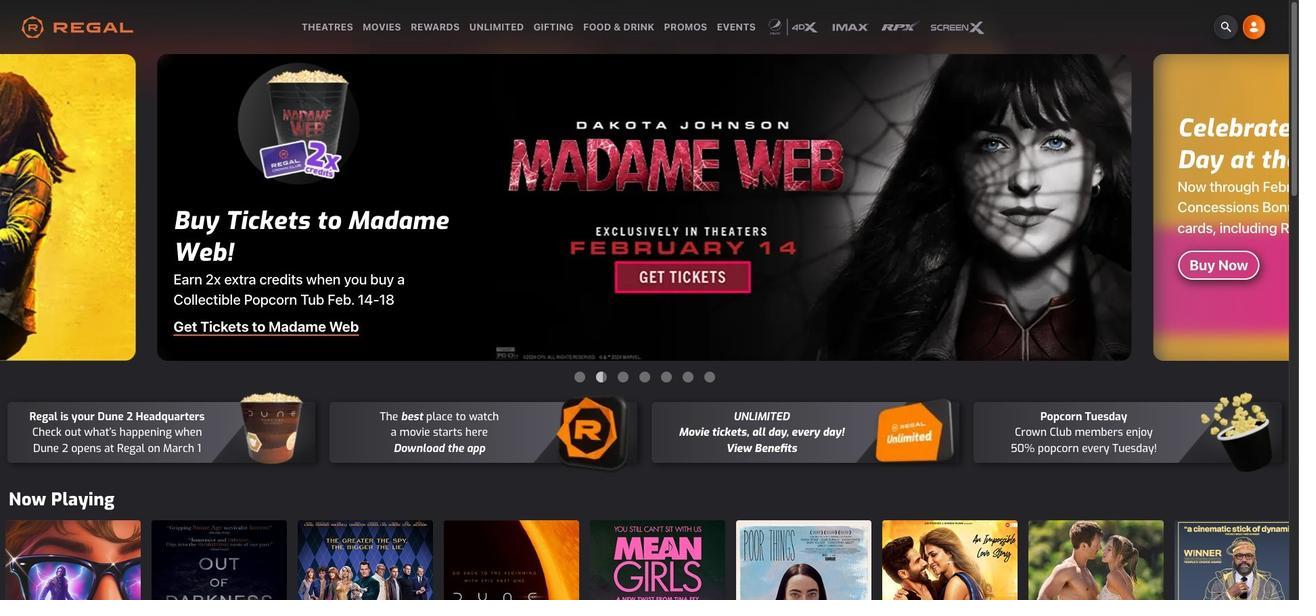 Task type: locate. For each thing, give the bounding box(es) containing it.
screenx movies image
[[930, 18, 987, 37]]

regal tag image
[[549, 391, 637, 475]]

madame web collectible image
[[238, 58, 377, 196]]

regal dark background image
[[0, 0, 1299, 101]]

madame web tickets on sale image
[[157, 54, 1132, 361]]

next slide image
[[1257, 191, 1289, 224]]



Task type: vqa. For each thing, say whether or not it's contained in the screenshot.
MAIN 'element'
yes



Task type: describe. For each thing, give the bounding box(es) containing it.
rpx movies image
[[879, 18, 920, 37]]

previous slide image
[[0, 192, 32, 225]]

go to homepage image
[[22, 16, 133, 38]]

dune popcorn 4 image
[[227, 391, 315, 475]]

madame web tickets on sale element
[[157, 54, 1132, 361]]

main element
[[297, 18, 992, 37]]

4dx movies image
[[765, 18, 822, 37]]

imax movies image
[[832, 18, 870, 37]]

popcorn bucket image
[[1194, 391, 1282, 475]]

regal unlimited card image
[[872, 391, 960, 475]]



